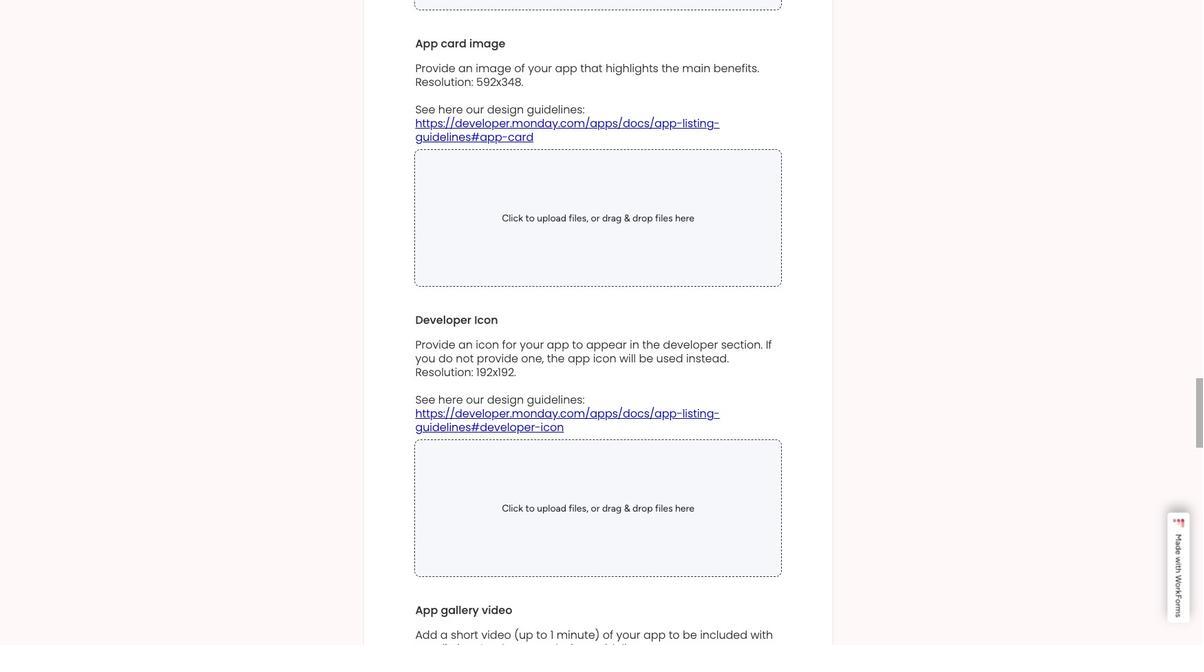 Task type: vqa. For each thing, say whether or not it's contained in the screenshot.
custom
no



Task type: locate. For each thing, give the bounding box(es) containing it.
1 & from the top
[[624, 213, 631, 224]]

o up m
[[1174, 600, 1184, 605]]

0 vertical spatial click to upload files, or drag & drop files here
[[502, 213, 695, 224]]

0 horizontal spatial of
[[515, 61, 525, 77]]

provide
[[416, 61, 456, 77], [416, 338, 456, 354]]

2 vertical spatial see
[[479, 642, 499, 646]]

or for card
[[591, 213, 600, 224]]

video right gallery
[[482, 604, 513, 619]]

provide down app card image
[[416, 61, 456, 77]]

1 vertical spatial or
[[591, 503, 600, 515]]

0 vertical spatial resolution:
[[416, 75, 474, 91]]

https://developer.monday.com/apps/docs/app- down one,
[[416, 407, 683, 422]]

0 vertical spatial &
[[624, 213, 631, 224]]

files
[[655, 213, 673, 224], [655, 503, 673, 515]]

a inside add a short video (up to 1 minute) of your app to be included with your listing. see here our design guidelines:
[[441, 628, 448, 644]]

1 vertical spatial image
[[476, 61, 512, 77]]

2 app from the top
[[416, 604, 438, 619]]

image for card
[[470, 36, 506, 52]]

1 vertical spatial click
[[502, 503, 523, 515]]

1 resolution: from the top
[[416, 75, 474, 91]]

2 vertical spatial guidelines:
[[591, 642, 648, 646]]

a up "e"
[[1174, 542, 1184, 546]]

appear
[[586, 338, 627, 354]]

app card image
[[416, 36, 509, 52]]

0 vertical spatial click
[[502, 213, 523, 224]]

(up
[[515, 628, 534, 644]]

0 vertical spatial app
[[416, 36, 438, 52]]

the right in
[[643, 338, 660, 354]]

developer
[[663, 338, 718, 354]]

of
[[515, 61, 525, 77], [603, 628, 614, 644]]

0 vertical spatial design
[[487, 102, 524, 118]]

r
[[1174, 588, 1184, 591], [1174, 605, 1184, 607]]

the left main
[[662, 61, 680, 77]]

our up guidelines#developer-
[[466, 393, 484, 409]]

here
[[439, 102, 463, 118], [675, 213, 695, 224], [439, 393, 463, 409], [675, 503, 695, 515], [502, 642, 527, 646]]

0 vertical spatial see
[[416, 102, 436, 118]]

click
[[502, 213, 523, 224], [502, 503, 523, 515]]

0 vertical spatial video
[[482, 604, 513, 619]]

add
[[416, 628, 438, 644]]

2 listing- from the top
[[683, 407, 720, 422]]

app
[[416, 36, 438, 52], [416, 604, 438, 619]]

1 vertical spatial video
[[482, 628, 512, 644]]

files for https://developer.monday.com/apps/docs/app-listing- guidelines#app-card
[[655, 213, 673, 224]]

2 or from the top
[[591, 503, 600, 515]]

section.
[[721, 338, 763, 354]]

2 click from the top
[[502, 503, 523, 515]]

used
[[657, 351, 683, 367]]

1 click from the top
[[502, 213, 523, 224]]

1 vertical spatial an
[[459, 338, 473, 354]]

0 vertical spatial our
[[466, 102, 484, 118]]

image up 592x348.
[[470, 36, 506, 52]]

1 vertical spatial &
[[624, 503, 631, 515]]

a inside button
[[1174, 542, 1184, 546]]

1 horizontal spatial of
[[603, 628, 614, 644]]

guidelines: inside add a short video (up to 1 minute) of your app to be included with your listing. see here our design guidelines:
[[591, 642, 648, 646]]

provide down developer
[[416, 338, 456, 354]]

2 an from the top
[[459, 338, 473, 354]]

0 horizontal spatial card
[[441, 36, 467, 52]]

o up k
[[1174, 583, 1184, 588]]

1 vertical spatial our
[[466, 393, 484, 409]]

1 app from the top
[[416, 36, 438, 52]]

1 vertical spatial files
[[655, 503, 673, 515]]

1 horizontal spatial icon
[[541, 420, 564, 436]]

0 vertical spatial upload
[[537, 213, 567, 224]]

an inside the provide an icon for your app to appear in the developer section. if you do not provide one, the app icon will be used instead. resolution: 192x192. see here our design guidelines: https://developer.monday.com/apps/docs/app-listing- guidelines#developer-icon
[[459, 338, 473, 354]]

that
[[581, 61, 603, 77]]

0 vertical spatial drop
[[633, 213, 653, 224]]

guidelines: inside the provide an icon for your app to appear in the developer section. if you do not provide one, the app icon will be used instead. resolution: 192x192. see here our design guidelines: https://developer.monday.com/apps/docs/app-listing- guidelines#developer-icon
[[527, 393, 585, 409]]

0 vertical spatial card
[[441, 36, 467, 52]]

m a d e w i t h w o r k f o r m s
[[1174, 535, 1184, 618]]

the
[[662, 61, 680, 77], [643, 338, 660, 354], [547, 351, 565, 367]]

an for icon
[[459, 338, 473, 354]]

0 vertical spatial provide
[[416, 61, 456, 77]]

provide an icon for your app to appear in the developer section. if you do not provide one, the app icon will be used instead. resolution: 192x192. see here our design guidelines: https://developer.monday.com/apps/docs/app-listing- guidelines#developer-icon
[[416, 338, 775, 436]]

2 horizontal spatial the
[[662, 61, 680, 77]]

1 vertical spatial provide
[[416, 338, 456, 354]]

2 https://developer.monday.com/apps/docs/app- from the top
[[416, 407, 683, 422]]

1 vertical spatial of
[[603, 628, 614, 644]]

click for https://developer.monday.com/apps/docs/app-listing- guidelines#app-card
[[502, 213, 523, 224]]

upload for guidelines#app-
[[537, 213, 567, 224]]

a for add
[[441, 628, 448, 644]]

guidelines:
[[527, 102, 585, 118], [527, 393, 585, 409], [591, 642, 648, 646]]

2 group from the top
[[416, 303, 781, 594]]

be inside the provide an icon for your app to appear in the developer section. if you do not provide one, the app icon will be used instead. resolution: 192x192. see here our design guidelines: https://developer.monday.com/apps/docs/app-listing- guidelines#developer-icon
[[639, 351, 654, 367]]

1 files, from the top
[[569, 213, 589, 224]]

icon
[[476, 338, 499, 354], [593, 351, 617, 367], [541, 420, 564, 436]]

1 vertical spatial card
[[508, 130, 534, 146]]

design
[[487, 102, 524, 118], [487, 393, 524, 409], [551, 642, 588, 646]]

resolution: down app card image
[[416, 75, 474, 91]]

0 vertical spatial https://developer.monday.com/apps/docs/app-
[[416, 116, 683, 132]]

see down you
[[416, 393, 436, 409]]

an down app card image
[[459, 61, 473, 77]]

drop for https://developer.monday.com/apps/docs/app-listing- guidelines#app-card
[[633, 213, 653, 224]]

see
[[416, 102, 436, 118], [416, 393, 436, 409], [479, 642, 499, 646]]

main
[[683, 61, 711, 77]]

see up guidelines#app-
[[416, 102, 436, 118]]

1 vertical spatial o
[[1174, 600, 1184, 605]]

icon
[[475, 313, 498, 329]]

drag
[[602, 213, 622, 224], [602, 503, 622, 515]]

0 vertical spatial or
[[591, 213, 600, 224]]

1 vertical spatial r
[[1174, 605, 1184, 607]]

0 vertical spatial guidelines:
[[527, 102, 585, 118]]

an
[[459, 61, 473, 77], [459, 338, 473, 354]]

o
[[1174, 583, 1184, 588], [1174, 600, 1184, 605]]

one,
[[521, 351, 544, 367]]

be inside add a short video (up to 1 minute) of your app to be included with your listing. see here our design guidelines:
[[683, 628, 697, 644]]

0 vertical spatial listing-
[[683, 116, 720, 132]]

our inside provide an image of your app that highlights the main benefits. resolution: 592x348. see here our design guidelines: https://developer.monday.com/apps/docs/app-listing- guidelines#app-card
[[466, 102, 484, 118]]

1 vertical spatial click to upload files, or drag & drop files here
[[502, 503, 695, 515]]

1
[[551, 628, 554, 644]]

2 provide from the top
[[416, 338, 456, 354]]

1 horizontal spatial card
[[508, 130, 534, 146]]

0 vertical spatial an
[[459, 61, 473, 77]]

app for app gallery video
[[416, 604, 438, 619]]

1 vertical spatial resolution:
[[416, 365, 474, 381]]

in
[[630, 338, 640, 354]]

1 vertical spatial files,
[[569, 503, 589, 515]]

video left (up
[[482, 628, 512, 644]]

design down 192x192. on the bottom of the page
[[487, 393, 524, 409]]

files, for card
[[569, 213, 589, 224]]

listing- down instead.
[[683, 407, 720, 422]]

0 vertical spatial image
[[470, 36, 506, 52]]

provide
[[477, 351, 518, 367]]

1 vertical spatial listing-
[[683, 407, 720, 422]]

1 vertical spatial a
[[441, 628, 448, 644]]

1 horizontal spatial be
[[683, 628, 697, 644]]

resolution:
[[416, 75, 474, 91], [416, 365, 474, 381]]

see right short
[[479, 642, 499, 646]]

guidelines: inside provide an image of your app that highlights the main benefits. resolution: 592x348. see here our design guidelines: https://developer.monday.com/apps/docs/app-listing- guidelines#app-card
[[527, 102, 585, 118]]

&
[[624, 213, 631, 224], [624, 503, 631, 515]]

1 vertical spatial drop
[[633, 503, 653, 515]]

1 group from the top
[[416, 26, 781, 303]]

1 horizontal spatial a
[[1174, 542, 1184, 546]]

group
[[416, 26, 781, 303], [416, 303, 781, 594], [416, 594, 781, 646]]

2 click to upload files, or drag & drop files here from the top
[[502, 503, 695, 515]]

the right one,
[[547, 351, 565, 367]]

https://developer.monday.com/apps/docs/app- down 592x348.
[[416, 116, 683, 132]]

2 vertical spatial design
[[551, 642, 588, 646]]

image
[[470, 36, 506, 52], [476, 61, 512, 77]]

our up guidelines#app-
[[466, 102, 484, 118]]

drag for card
[[602, 213, 622, 224]]

1 vertical spatial https://developer.monday.com/apps/docs/app-
[[416, 407, 683, 422]]

2 resolution: from the top
[[416, 365, 474, 381]]

2 files, from the top
[[569, 503, 589, 515]]

our left 1
[[530, 642, 548, 646]]

will
[[620, 351, 636, 367]]

resolution: inside provide an image of your app that highlights the main benefits. resolution: 592x348. see here our design guidelines: https://developer.monday.com/apps/docs/app-listing- guidelines#app-card
[[416, 75, 474, 91]]

guidelines: down that
[[527, 102, 585, 118]]

your right minute)
[[617, 628, 641, 644]]

s
[[1174, 614, 1184, 618]]

1 horizontal spatial the
[[643, 338, 660, 354]]

m
[[1174, 607, 1184, 615]]

app
[[555, 61, 578, 77], [547, 338, 569, 354], [568, 351, 590, 367], [644, 628, 666, 644]]

1 r from the top
[[1174, 588, 1184, 591]]

provide for provide an image of your app that highlights the main benefits. resolution: 592x348. see here our design guidelines: https://developer.monday.com/apps/docs/app-listing- guidelines#app-card
[[416, 61, 456, 77]]

2 vertical spatial our
[[530, 642, 548, 646]]

2 upload from the top
[[537, 503, 567, 515]]

drop
[[633, 213, 653, 224], [633, 503, 653, 515]]

1 click to upload files, or drag & drop files here from the top
[[502, 213, 695, 224]]

card inside provide an image of your app that highlights the main benefits. resolution: 592x348. see here our design guidelines: https://developer.monday.com/apps/docs/app-listing- guidelines#app-card
[[508, 130, 534, 146]]

or
[[591, 213, 600, 224], [591, 503, 600, 515]]

0 horizontal spatial be
[[639, 351, 654, 367]]

a right add
[[441, 628, 448, 644]]

https://developer.monday.com/apps/docs/app-
[[416, 116, 683, 132], [416, 407, 683, 422]]

developer
[[416, 313, 472, 329]]

2 horizontal spatial icon
[[593, 351, 617, 367]]

short
[[451, 628, 479, 644]]

click to upload files, or drag & drop files here for will
[[502, 503, 695, 515]]

guidelines: down one,
[[527, 393, 585, 409]]

video
[[482, 604, 513, 619], [482, 628, 512, 644]]

listing-
[[683, 116, 720, 132], [683, 407, 720, 422]]

1 vertical spatial app
[[416, 604, 438, 619]]

a
[[1174, 542, 1184, 546], [441, 628, 448, 644]]

minute)
[[557, 628, 600, 644]]

for
[[502, 338, 517, 354]]

or for will
[[591, 503, 600, 515]]

provide for provide an icon for your app to appear in the developer section. if you do not provide one, the app icon will be used instead. resolution: 192x192. see here our design guidelines: https://developer.monday.com/apps/docs/app-listing- guidelines#developer-icon
[[416, 338, 456, 354]]

an for image
[[459, 61, 473, 77]]

0 vertical spatial files
[[655, 213, 673, 224]]

your right for
[[520, 338, 544, 354]]

1 vertical spatial upload
[[537, 503, 567, 515]]

be
[[639, 351, 654, 367], [683, 628, 697, 644]]

1 an from the top
[[459, 61, 473, 77]]

benefits.
[[714, 61, 760, 77]]

design down 592x348.
[[487, 102, 524, 118]]

be right will
[[639, 351, 654, 367]]

image down app card image
[[476, 61, 512, 77]]

resolution: inside the provide an icon for your app to appear in the developer section. if you do not provide one, the app icon will be used instead. resolution: 192x192. see here our design guidelines: https://developer.monday.com/apps/docs/app-listing- guidelines#developer-icon
[[416, 365, 474, 381]]

0 vertical spatial files,
[[569, 213, 589, 224]]

listing- down main
[[683, 116, 720, 132]]

resolution: left 192x192. on the bottom of the page
[[416, 365, 474, 381]]

design right (up
[[551, 642, 588, 646]]

h
[[1174, 569, 1184, 574]]

1 files from the top
[[655, 213, 673, 224]]

upload
[[537, 213, 567, 224], [537, 503, 567, 515]]

our
[[466, 102, 484, 118], [466, 393, 484, 409], [530, 642, 548, 646]]

guidelines#app-
[[416, 130, 508, 146]]

guidelines: right 1
[[591, 642, 648, 646]]

instead.
[[686, 351, 729, 367]]

provide inside provide an image of your app that highlights the main benefits. resolution: 592x348. see here our design guidelines: https://developer.monday.com/apps/docs/app-listing- guidelines#app-card
[[416, 61, 456, 77]]

0 vertical spatial drag
[[602, 213, 622, 224]]

your right 592x348.
[[528, 61, 552, 77]]

of inside add a short video (up to 1 minute) of your app to be included with your listing. see here our design guidelines:
[[603, 628, 614, 644]]

group containing developer icon
[[416, 303, 781, 594]]

design inside the provide an icon for your app to appear in the developer section. if you do not provide one, the app icon will be used instead. resolution: 192x192. see here our design guidelines: https://developer.monday.com/apps/docs/app-listing- guidelines#developer-icon
[[487, 393, 524, 409]]

1 vertical spatial guidelines:
[[527, 393, 585, 409]]

an inside provide an image of your app that highlights the main benefits. resolution: 592x348. see here our design guidelines: https://developer.monday.com/apps/docs/app-listing- guidelines#app-card
[[459, 61, 473, 77]]

2 drop from the top
[[633, 503, 653, 515]]

click to upload files, or drag & drop files here
[[502, 213, 695, 224], [502, 503, 695, 515]]

1 vertical spatial design
[[487, 393, 524, 409]]

1 upload from the top
[[537, 213, 567, 224]]

2 & from the top
[[624, 503, 631, 515]]

your
[[528, 61, 552, 77], [520, 338, 544, 354], [617, 628, 641, 644], [416, 642, 440, 646]]

app inside provide an image of your app that highlights the main benefits. resolution: 592x348. see here our design guidelines: https://developer.monday.com/apps/docs/app-listing- guidelines#app-card
[[555, 61, 578, 77]]

1 vertical spatial see
[[416, 393, 436, 409]]

files,
[[569, 213, 589, 224], [569, 503, 589, 515]]

r up f
[[1174, 588, 1184, 591]]

app inside add a short video (up to 1 minute) of your app to be included with your listing. see here our design guidelines:
[[644, 628, 666, 644]]

0 vertical spatial r
[[1174, 588, 1184, 591]]

1 drag from the top
[[602, 213, 622, 224]]

card
[[441, 36, 467, 52], [508, 130, 534, 146]]

1 provide from the top
[[416, 61, 456, 77]]

here inside the provide an icon for your app to appear in the developer section. if you do not provide one, the app icon will be used instead. resolution: 192x192. see here our design guidelines: https://developer.monday.com/apps/docs/app-listing- guidelines#developer-icon
[[439, 393, 463, 409]]

included
[[700, 628, 748, 644]]

3 group from the top
[[416, 594, 781, 646]]

0 vertical spatial o
[[1174, 583, 1184, 588]]

0 vertical spatial a
[[1174, 542, 1184, 546]]

1 https://developer.monday.com/apps/docs/app- from the top
[[416, 116, 683, 132]]

drag for will
[[602, 503, 622, 515]]

to
[[526, 213, 535, 224], [572, 338, 583, 354], [526, 503, 535, 515], [537, 628, 548, 644], [669, 628, 680, 644]]

0 horizontal spatial a
[[441, 628, 448, 644]]

files for https://developer.monday.com/apps/docs/app-listing- guidelines#developer-icon
[[655, 503, 673, 515]]

a for m
[[1174, 542, 1184, 546]]

be left the included
[[683, 628, 697, 644]]

1 vertical spatial drag
[[602, 503, 622, 515]]

0 vertical spatial be
[[639, 351, 654, 367]]

1 or from the top
[[591, 213, 600, 224]]

1 listing- from the top
[[683, 116, 720, 132]]

1 drop from the top
[[633, 213, 653, 224]]

1 vertical spatial be
[[683, 628, 697, 644]]

an right the do at the left of page
[[459, 338, 473, 354]]

group containing app gallery video
[[416, 594, 781, 646]]

0 vertical spatial of
[[515, 61, 525, 77]]

2 files from the top
[[655, 503, 673, 515]]

provide inside the provide an icon for your app to appear in the developer section. if you do not provide one, the app icon will be used instead. resolution: 192x192. see here our design guidelines: https://developer.monday.com/apps/docs/app-listing- guidelines#developer-icon
[[416, 338, 456, 354]]

r down f
[[1174, 605, 1184, 607]]

2 drag from the top
[[602, 503, 622, 515]]

image inside provide an image of your app that highlights the main benefits. resolution: 592x348. see here our design guidelines: https://developer.monday.com/apps/docs/app-listing- guidelines#app-card
[[476, 61, 512, 77]]

to inside the provide an icon for your app to appear in the developer section. if you do not provide one, the app icon will be used instead. resolution: 192x192. see here our design guidelines: https://developer.monday.com/apps/docs/app-listing- guidelines#developer-icon
[[572, 338, 583, 354]]



Task type: describe. For each thing, give the bounding box(es) containing it.
https://developer.monday.com/apps/docs/app- inside the provide an icon for your app to appear in the developer section. if you do not provide one, the app icon will be used instead. resolution: 192x192. see here our design guidelines: https://developer.monday.com/apps/docs/app-listing- guidelines#developer-icon
[[416, 407, 683, 422]]

0 horizontal spatial the
[[547, 351, 565, 367]]

see inside the provide an icon for your app to appear in the developer section. if you do not provide one, the app icon will be used instead. resolution: 192x192. see here our design guidelines: https://developer.monday.com/apps/docs/app-listing- guidelines#developer-icon
[[416, 393, 436, 409]]

listing- inside the provide an icon for your app to appear in the developer section. if you do not provide one, the app icon will be used instead. resolution: 192x192. see here our design guidelines: https://developer.monday.com/apps/docs/app-listing- guidelines#developer-icon
[[683, 407, 720, 422]]

k
[[1174, 591, 1184, 595]]

your inside provide an image of your app that highlights the main benefits. resolution: 592x348. see here our design guidelines: https://developer.monday.com/apps/docs/app-listing- guidelines#app-card
[[528, 61, 552, 77]]

& for https://developer.monday.com/apps/docs/app-listing- guidelines#developer-icon
[[624, 503, 631, 515]]

& for https://developer.monday.com/apps/docs/app-listing- guidelines#app-card
[[624, 213, 631, 224]]

your inside the provide an icon for your app to appear in the developer section. if you do not provide one, the app icon will be used instead. resolution: 192x192. see here our design guidelines: https://developer.monday.com/apps/docs/app-listing- guidelines#developer-icon
[[520, 338, 544, 354]]

listing.
[[443, 642, 476, 646]]

0 horizontal spatial icon
[[476, 338, 499, 354]]

m a d e w i t h w o r k f o r m s button
[[1168, 513, 1190, 624]]

our inside add a short video (up to 1 minute) of your app to be included with your listing. see here our design guidelines:
[[530, 642, 548, 646]]

design inside provide an image of your app that highlights the main benefits. resolution: 592x348. see here our design guidelines: https://developer.monday.com/apps/docs/app-listing- guidelines#app-card
[[487, 102, 524, 118]]

t
[[1174, 566, 1184, 569]]

1 o from the top
[[1174, 583, 1184, 588]]

https://developer.monday.com/apps/docs/app-listing- guidelines#app-card link
[[416, 116, 720, 146]]

add a short video (up to 1 minute) of your app to be included with your listing. see here our design guidelines:
[[416, 628, 776, 646]]

app for app card image
[[416, 36, 438, 52]]

see inside provide an image of your app that highlights the main benefits. resolution: 592x348. see here our design guidelines: https://developer.monday.com/apps/docs/app-listing- guidelines#app-card
[[416, 102, 436, 118]]

https://developer.monday.com/apps/docs/app- inside provide an image of your app that highlights the main benefits. resolution: 592x348. see here our design guidelines: https://developer.monday.com/apps/docs/app-listing- guidelines#app-card
[[416, 116, 683, 132]]

design inside add a short video (up to 1 minute) of your app to be included with your listing. see here our design guidelines:
[[551, 642, 588, 646]]

w
[[1174, 576, 1184, 583]]

listing- inside provide an image of your app that highlights the main benefits. resolution: 592x348. see here our design guidelines: https://developer.monday.com/apps/docs/app-listing- guidelines#app-card
[[683, 116, 720, 132]]

you
[[416, 351, 436, 367]]

f
[[1174, 595, 1184, 600]]

192x192.
[[477, 365, 516, 381]]

group containing app card image
[[416, 26, 781, 303]]

provide an image of your app that highlights the main benefits. resolution: 592x348. see here our design guidelines: https://developer.monday.com/apps/docs/app-listing- guidelines#app-card
[[416, 61, 760, 146]]

2 r from the top
[[1174, 605, 1184, 607]]

upload for icon
[[537, 503, 567, 515]]

with
[[751, 628, 773, 644]]

here inside add a short video (up to 1 minute) of your app to be included with your listing. see here our design guidelines:
[[502, 642, 527, 646]]

592x348.
[[477, 75, 524, 91]]

form form
[[0, 0, 1204, 646]]

d
[[1174, 546, 1184, 551]]

do
[[439, 351, 453, 367]]

2 o from the top
[[1174, 600, 1184, 605]]

files, for will
[[569, 503, 589, 515]]

w
[[1174, 557, 1184, 564]]

your left the "listing." at the left bottom of the page
[[416, 642, 440, 646]]

our inside the provide an icon for your app to appear in the developer section. if you do not provide one, the app icon will be used instead. resolution: 192x192. see here our design guidelines: https://developer.monday.com/apps/docs/app-listing- guidelines#developer-icon
[[466, 393, 484, 409]]

developer icon
[[416, 313, 501, 329]]

drop for https://developer.monday.com/apps/docs/app-listing- guidelines#developer-icon
[[633, 503, 653, 515]]

guidelines#developer-
[[416, 420, 541, 436]]

not
[[456, 351, 474, 367]]

the inside provide an image of your app that highlights the main benefits. resolution: 592x348. see here our design guidelines: https://developer.monday.com/apps/docs/app-listing- guidelines#app-card
[[662, 61, 680, 77]]

gallery
[[441, 604, 479, 619]]

i
[[1174, 564, 1184, 566]]

if
[[766, 338, 772, 354]]

https://developer.monday.com/apps/docs/app-listing- guidelines#developer-icon link
[[416, 407, 720, 436]]

m
[[1174, 535, 1184, 542]]

see inside add a short video (up to 1 minute) of your app to be included with your listing. see here our design guidelines:
[[479, 642, 499, 646]]

here inside provide an image of your app that highlights the main benefits. resolution: 592x348. see here our design guidelines: https://developer.monday.com/apps/docs/app-listing- guidelines#app-card
[[439, 102, 463, 118]]

app gallery video
[[416, 604, 515, 619]]

click for https://developer.monday.com/apps/docs/app-listing- guidelines#developer-icon
[[502, 503, 523, 515]]

highlights
[[606, 61, 659, 77]]

of inside provide an image of your app that highlights the main benefits. resolution: 592x348. see here our design guidelines: https://developer.monday.com/apps/docs/app-listing- guidelines#app-card
[[515, 61, 525, 77]]

video inside add a short video (up to 1 minute) of your app to be included with your listing. see here our design guidelines:
[[482, 628, 512, 644]]

e
[[1174, 551, 1184, 555]]

image for an
[[476, 61, 512, 77]]

click to upload files, or drag & drop files here for card
[[502, 213, 695, 224]]



